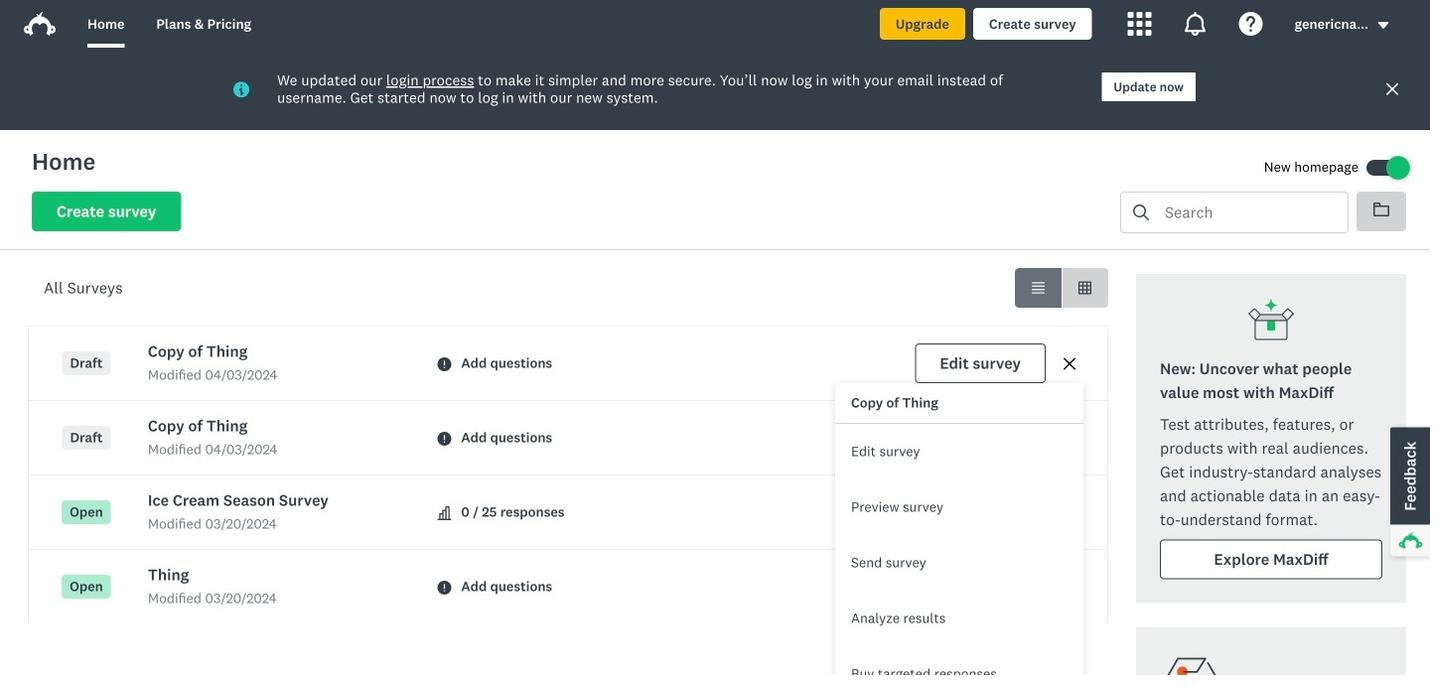Task type: vqa. For each thing, say whether or not it's contained in the screenshot.
DROPDOWN ARROW ICON
yes



Task type: locate. For each thing, give the bounding box(es) containing it.
warning image
[[437, 358, 451, 372], [437, 581, 451, 595]]

1 vertical spatial warning image
[[437, 581, 451, 595]]

group
[[1015, 268, 1109, 308]]

dropdown arrow icon image
[[1377, 18, 1391, 32], [1379, 22, 1389, 29]]

warning image down response count icon
[[437, 581, 451, 595]]

search image
[[1134, 205, 1150, 221]]

notification center icon image
[[1184, 12, 1208, 36]]

menu
[[836, 384, 1084, 676]]

0 vertical spatial warning image
[[437, 358, 451, 372]]

response count image
[[437, 507, 451, 521]]

brand logo image
[[24, 8, 56, 40], [24, 12, 56, 36]]

search image
[[1134, 205, 1150, 221]]

max diff icon image
[[1248, 298, 1296, 346]]

Search text field
[[1150, 193, 1348, 233]]

warning image up warning image
[[437, 358, 451, 372]]

close menu image
[[1062, 356, 1078, 372], [1064, 358, 1076, 370]]

products icon image
[[1128, 12, 1152, 36], [1128, 12, 1152, 36]]



Task type: describe. For each thing, give the bounding box(es) containing it.
2 brand logo image from the top
[[24, 12, 56, 36]]

folders image
[[1374, 203, 1390, 217]]

2 warning image from the top
[[437, 581, 451, 595]]

response based pricing icon image
[[1161, 651, 1224, 676]]

warning image
[[437, 432, 451, 446]]

1 brand logo image from the top
[[24, 8, 56, 40]]

response count image
[[437, 507, 451, 521]]

x image
[[1385, 81, 1401, 97]]

1 warning image from the top
[[437, 358, 451, 372]]

help icon image
[[1240, 12, 1264, 36]]

folders image
[[1374, 202, 1390, 218]]



